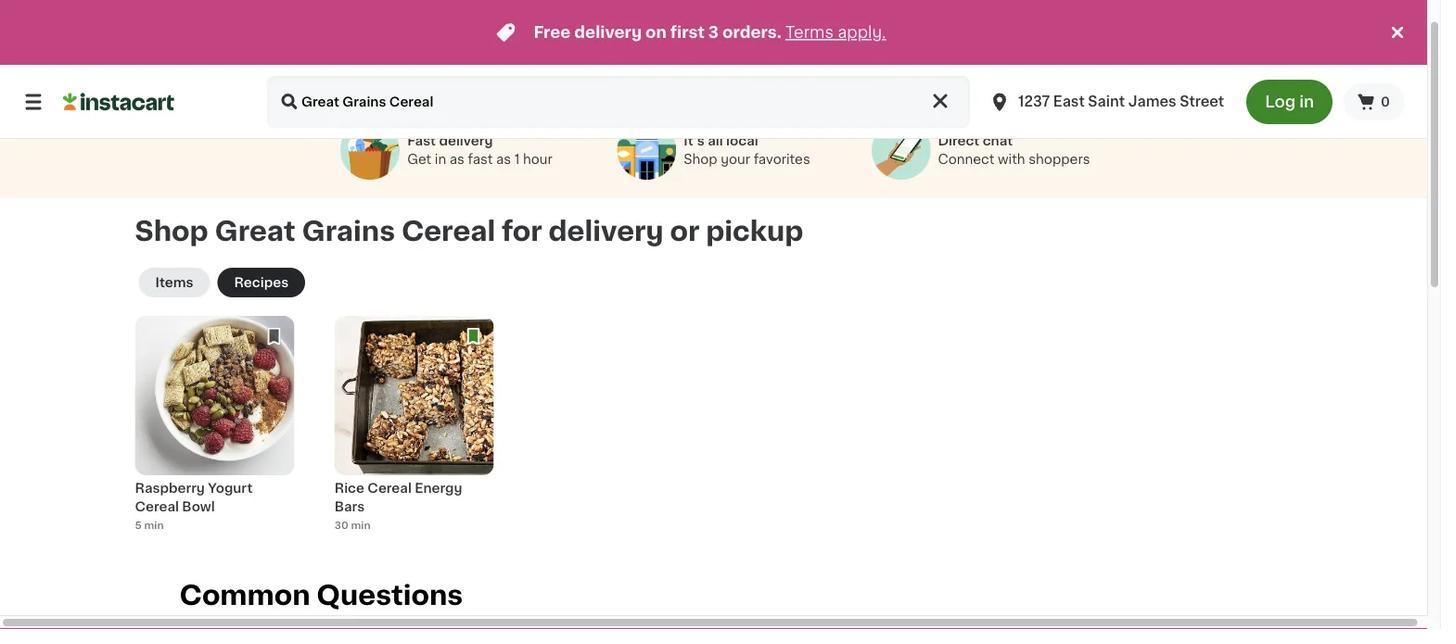 Task type: vqa. For each thing, say whether or not it's contained in the screenshot.
the 'Farmers'
no



Task type: locate. For each thing, give the bounding box(es) containing it.
5
[[135, 521, 142, 531]]

for
[[502, 218, 542, 245]]

on
[[646, 25, 667, 40]]

bowl
[[182, 501, 215, 514]]

cereal right rice
[[368, 483, 412, 496]]

raspberry yogurt cereal bowl
[[135, 483, 253, 514]]

cereal left for
[[401, 218, 495, 245]]

direct
[[938, 135, 980, 148]]

items button
[[139, 268, 210, 298]]

2 vertical spatial delivery
[[548, 218, 664, 245]]

items
[[155, 277, 193, 290]]

delivery right the fast
[[439, 135, 493, 148]]

delivery left on
[[574, 25, 642, 40]]

delivery
[[574, 25, 642, 40], [439, 135, 493, 148], [548, 218, 664, 245]]

Search field
[[267, 76, 970, 128]]

0 vertical spatial delivery
[[574, 25, 642, 40]]

min right 5
[[144, 521, 164, 531]]

bars
[[334, 501, 365, 514]]

orders.
[[722, 25, 782, 40]]

great
[[215, 218, 295, 245]]

1 vertical spatial cereal
[[368, 483, 412, 496]]

2 min from the left
[[351, 521, 371, 531]]

1 horizontal spatial recipe card group
[[334, 317, 494, 545]]

fast delivery
[[407, 135, 493, 148]]

delivery left or
[[548, 218, 664, 245]]

free delivery on first 3 orders. terms apply.
[[534, 25, 886, 40]]

rice
[[334, 483, 364, 496]]

fast
[[407, 135, 436, 148]]

james
[[1128, 95, 1176, 108]]

cereal inside raspberry yogurt cereal bowl
[[135, 501, 179, 514]]

1237
[[1018, 95, 1050, 108]]

0 vertical spatial cereal
[[401, 218, 495, 245]]

free
[[534, 25, 571, 40]]

recipes
[[234, 277, 289, 290]]

recipe card group containing rice cereal energy bars
[[334, 317, 494, 545]]

recipes button
[[217, 268, 305, 298]]

log
[[1265, 94, 1296, 110]]

5 min
[[135, 521, 164, 531]]

saint
[[1088, 95, 1125, 108]]

recipe card group
[[135, 317, 294, 545], [334, 317, 494, 545]]

energy
[[415, 483, 462, 496]]

common
[[179, 583, 310, 610]]

1 recipe card group from the left
[[135, 317, 294, 545]]

0 horizontal spatial recipe card group
[[135, 317, 294, 545]]

1 min from the left
[[144, 521, 164, 531]]

rice cereal energy bars
[[334, 483, 462, 514]]

delivery inside the limited time offer region
[[574, 25, 642, 40]]

0
[[1381, 96, 1390, 108]]

shop
[[135, 218, 208, 245]]

direct chat
[[938, 135, 1013, 148]]

0 horizontal spatial min
[[144, 521, 164, 531]]

apply.
[[838, 25, 886, 40]]

2 vertical spatial cereal
[[135, 501, 179, 514]]

shop great grains cereal for delivery or pickup
[[135, 218, 803, 245]]

1237 east saint james street button
[[978, 76, 1235, 128]]

1 vertical spatial delivery
[[439, 135, 493, 148]]

it's all local
[[684, 135, 758, 148]]

2 recipe card group from the left
[[334, 317, 494, 545]]

min
[[144, 521, 164, 531], [351, 521, 371, 531]]

cereal
[[401, 218, 495, 245], [368, 483, 412, 496], [135, 501, 179, 514]]

cereal up 5 min
[[135, 501, 179, 514]]

min for bars
[[351, 521, 371, 531]]

log in
[[1265, 94, 1314, 110]]

None search field
[[267, 76, 970, 128]]

in
[[1299, 94, 1314, 110]]

1 horizontal spatial min
[[351, 521, 371, 531]]

east
[[1053, 95, 1085, 108]]

raspberry
[[135, 483, 205, 496]]

0 button
[[1344, 83, 1405, 121]]

min right 30 in the left of the page
[[351, 521, 371, 531]]



Task type: describe. For each thing, give the bounding box(es) containing it.
pickup
[[706, 218, 803, 245]]

instacart logo image
[[63, 91, 174, 113]]

first
[[670, 25, 705, 40]]

1237 east saint james street
[[1018, 95, 1224, 108]]

delivery for free
[[574, 25, 642, 40]]

all
[[708, 135, 723, 148]]

grains
[[302, 218, 395, 245]]

recipe card group containing raspberry yogurt cereal bowl
[[135, 317, 294, 545]]

it's
[[684, 135, 705, 148]]

min for bowl
[[144, 521, 164, 531]]

1237 east saint james street button
[[989, 76, 1224, 128]]

yogurt
[[208, 483, 253, 496]]

or
[[670, 218, 700, 245]]

chat
[[983, 135, 1013, 148]]

questions
[[316, 583, 463, 610]]

local
[[726, 135, 758, 148]]

terms
[[785, 25, 834, 40]]

log in button
[[1246, 80, 1333, 124]]

30 min
[[334, 521, 371, 531]]

3
[[708, 25, 719, 40]]

cereal inside rice cereal energy bars
[[368, 483, 412, 496]]

delivery for fast
[[439, 135, 493, 148]]

30
[[334, 521, 348, 531]]

limited time offer region
[[0, 0, 1386, 65]]

common questions
[[179, 583, 463, 610]]

street
[[1180, 95, 1224, 108]]

terms apply. link
[[785, 25, 886, 40]]



